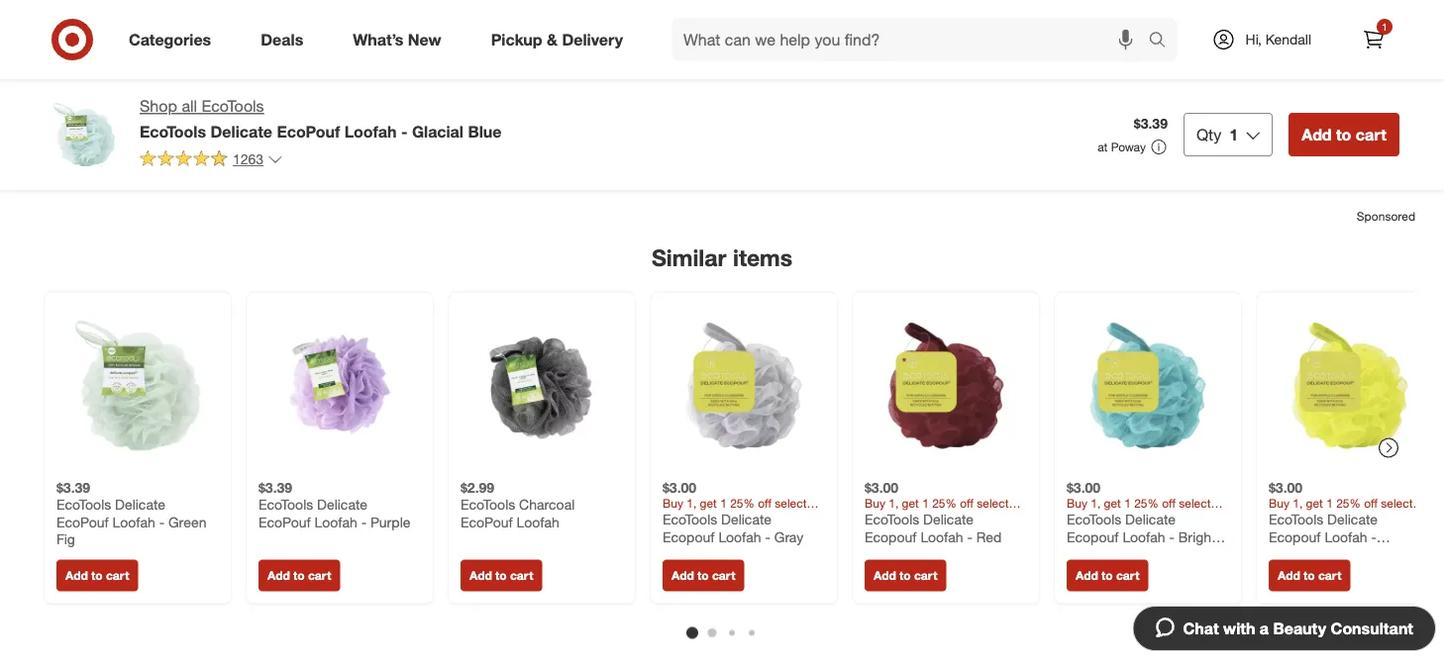 Task type: vqa. For each thing, say whether or not it's contained in the screenshot.
"Target" within TARGET CIRCLE link
no



Task type: describe. For each thing, give the bounding box(es) containing it.
what's new
[[353, 30, 441, 49]]

shop all ecotools ecotools delicate ecopouf loofah - glacial blue
[[140, 97, 502, 141]]

$3.00 for ecotools delicate ecopouf loofah - bright blue
[[1067, 479, 1101, 496]]

ecotools delicate ecopouf loofah - green fig image
[[56, 304, 219, 467]]

ecotools delicate ecopouf loofah - red image
[[865, 304, 1027, 467]]

glacial
[[412, 122, 463, 141]]

items
[[733, 244, 793, 272]]

ecotools delicate ecopouf loofah - purple image
[[259, 304, 421, 467]]

cart for ecotools delicate ecopouf loofah - purple
[[308, 568, 331, 583]]

pickup & delivery
[[491, 30, 623, 49]]

to for ecotools delicate ecopouf loofah - chartreuse
[[1304, 568, 1315, 583]]

categories link
[[112, 18, 236, 61]]

1263
[[233, 150, 264, 168]]

$2.99 ecotools charcoal ecopouf loofah
[[461, 479, 575, 531]]

loofah inside shop all ecotools ecotools delicate ecopouf loofah - glacial blue
[[345, 122, 397, 141]]

ecotools delicate ecopouf loofah - red
[[865, 511, 1002, 546]]

cart for ecotools delicate ecopouf loofah - chartreuse
[[1318, 568, 1342, 583]]

kendall
[[1266, 31, 1311, 48]]

poway
[[1111, 140, 1146, 155]]

similar items region
[[29, 130, 1443, 668]]

red
[[976, 528, 1002, 546]]

to for ecotools delicate ecopouf loofah - bright blue
[[1102, 568, 1113, 583]]

delicate inside ecotools delicate ecopouf loofah - chartreuse
[[1327, 511, 1378, 528]]

to for ecotools delicate ecopouf loofah - gray
[[697, 568, 709, 583]]

pickup & delivery link
[[474, 18, 648, 61]]

chartreuse
[[1269, 546, 1338, 563]]

ecotools inside $3.39 ecotools delicate ecopouf loofah - green fig
[[56, 496, 111, 513]]

all
[[182, 97, 197, 116]]

add for ecotools delicate ecopouf loofah - gray
[[672, 568, 694, 583]]

- inside the ecotools delicate ecopouf loofah - red
[[967, 528, 973, 546]]

new
[[408, 30, 441, 49]]

search button
[[1140, 18, 1187, 65]]

deals
[[261, 30, 303, 49]]

add to cart for ecotools delicate ecopouf loofah - green fig
[[65, 568, 129, 583]]

ecotools delicate ecopouf loofah - bright blue
[[1067, 511, 1216, 563]]

add to cart button for ecotools delicate ecopouf loofah - green fig
[[56, 560, 138, 592]]

ecotools inside ecotools delicate ecopouf loofah - chartreuse
[[1269, 511, 1324, 528]]

at poway
[[1098, 140, 1146, 155]]

fig
[[56, 531, 75, 548]]

qty 1
[[1196, 125, 1238, 144]]

ecotools delicate ecopouf loofah - chartreuse image
[[1269, 304, 1431, 467]]

ecopouf for $2.99 ecotools charcoal ecopouf loofah
[[461, 513, 513, 531]]

add to cart button for ecotools charcoal ecopouf loofah
[[461, 560, 542, 592]]

add to cart button for ecotools delicate ecopouf loofah - gray
[[663, 560, 744, 592]]

delicate inside shop all ecotools ecotools delicate ecopouf loofah - glacial blue
[[210, 122, 272, 141]]

loofah inside ecotools delicate ecopouf loofah - chartreuse
[[1325, 528, 1367, 546]]

cart up 'sponsored'
[[1356, 125, 1387, 144]]

add for ecotools delicate ecopouf loofah - chartreuse
[[1278, 568, 1300, 583]]

cart for ecotools charcoal ecopouf loofah
[[510, 568, 533, 583]]

consultant
[[1331, 619, 1413, 638]]

what's
[[353, 30, 404, 49]]

delicate inside the ecotools delicate ecopouf loofah - red
[[923, 511, 974, 528]]

$3.39 for $3.39 ecotools delicate ecopouf loofah - green fig
[[56, 479, 90, 496]]

cart for ecotools delicate ecopouf loofah - bright blue
[[1116, 568, 1139, 583]]

loofah inside $3.39 ecotools delicate ecopouf loofah - green fig
[[113, 513, 155, 531]]

shop
[[140, 97, 177, 116]]

ecotools delicate ecopouf loofah - bright blue image
[[1067, 304, 1229, 467]]

sponsored
[[1357, 208, 1415, 223]]

- inside the ecotools delicate ecopouf loofah - bright blue
[[1169, 528, 1175, 546]]

blue inside shop all ecotools ecotools delicate ecopouf loofah - glacial blue
[[468, 122, 502, 141]]

loofah inside the ecotools delicate ecopouf loofah - red
[[921, 528, 963, 546]]

add to cart for ecotools delicate ecopouf loofah - chartreuse
[[1278, 568, 1342, 583]]

add to cart for ecotools delicate ecopouf loofah - red
[[874, 568, 937, 583]]

add to cart up 'sponsored'
[[1302, 125, 1387, 144]]

ecopouf for ecotools delicate ecopouf loofah - gray
[[663, 528, 715, 546]]

delicate inside ecotools delicate ecopouf loofah - gray
[[721, 511, 772, 528]]

purple
[[370, 513, 411, 531]]

cart for ecotools delicate ecopouf loofah - gray
[[712, 568, 735, 583]]

to for ecotools delicate ecopouf loofah - red
[[899, 568, 911, 583]]

ecotools delicate ecopouf loofah - gray image
[[663, 304, 825, 467]]

add to cart for ecotools delicate ecopouf loofah - bright blue
[[1076, 568, 1139, 583]]

$3.39 ecotools delicate ecopouf loofah - purple
[[259, 479, 411, 531]]

loofah inside the ecotools delicate ecopouf loofah - bright blue
[[1123, 528, 1165, 546]]

ecopouf inside shop all ecotools ecotools delicate ecopouf loofah - glacial blue
[[277, 122, 340, 141]]



Task type: locate. For each thing, give the bounding box(es) containing it.
- inside $3.39 ecotools delicate ecopouf loofah - green fig
[[159, 513, 165, 531]]

blue
[[468, 122, 502, 141], [1067, 546, 1095, 563]]

chat with a beauty consultant
[[1183, 619, 1413, 638]]

ecopouf for ecotools delicate ecopouf loofah - red
[[865, 528, 917, 546]]

add for ecotools delicate ecopouf loofah - red
[[874, 568, 896, 583]]

ecopouf inside the ecotools delicate ecopouf loofah - bright blue
[[1067, 528, 1119, 546]]

loofah inside ecotools delicate ecopouf loofah - gray
[[719, 528, 761, 546]]

ecotools inside $2.99 ecotools charcoal ecopouf loofah
[[461, 496, 515, 513]]

0 horizontal spatial blue
[[468, 122, 502, 141]]

to for ecotools delicate ecopouf loofah - purple
[[293, 568, 305, 583]]

add to cart down $3.39 ecotools delicate ecopouf loofah - purple
[[267, 568, 331, 583]]

0 horizontal spatial $3.39
[[56, 479, 90, 496]]

beauty
[[1273, 619, 1326, 638]]

add for ecotools delicate ecopouf loofah - bright blue
[[1076, 568, 1098, 583]]

add to cart button for ecotools delicate ecopouf loofah - red
[[865, 560, 946, 592]]

to for ecotools delicate ecopouf loofah - green fig
[[91, 568, 103, 583]]

with
[[1223, 619, 1255, 638]]

cart down $2.99 ecotools charcoal ecopouf loofah
[[510, 568, 533, 583]]

ecopouf for ecotools delicate ecopouf loofah - bright blue
[[1067, 528, 1119, 546]]

ecotools inside $3.39 ecotools delicate ecopouf loofah - purple
[[259, 496, 313, 513]]

add for ecotools charcoal ecopouf loofah
[[470, 568, 492, 583]]

$3.00 up ecotools delicate ecopouf loofah - chartreuse
[[1269, 479, 1303, 496]]

- inside shop all ecotools ecotools delicate ecopouf loofah - glacial blue
[[401, 122, 408, 141]]

$2.99
[[461, 479, 494, 496]]

&
[[547, 30, 558, 49]]

1 horizontal spatial blue
[[1067, 546, 1095, 563]]

add
[[1302, 125, 1332, 144], [65, 568, 88, 583], [267, 568, 290, 583], [470, 568, 492, 583], [672, 568, 694, 583], [874, 568, 896, 583], [1076, 568, 1098, 583], [1278, 568, 1300, 583]]

1 ecopouf from the left
[[663, 528, 715, 546]]

to for ecotools charcoal ecopouf loofah
[[495, 568, 507, 583]]

delivery
[[562, 30, 623, 49]]

cart for ecotools delicate ecopouf loofah - red
[[914, 568, 937, 583]]

loofah inside $2.99 ecotools charcoal ecopouf loofah
[[517, 513, 559, 531]]

3 ecopouf from the left
[[1067, 528, 1119, 546]]

add to cart down $2.99 ecotools charcoal ecopouf loofah
[[470, 568, 533, 583]]

1263 link
[[140, 149, 283, 172]]

$3.39 for $3.39 ecotools delicate ecopouf loofah - purple
[[259, 479, 292, 496]]

delicate inside $3.39 ecotools delicate ecopouf loofah - purple
[[317, 496, 367, 513]]

-
[[401, 122, 408, 141], [159, 513, 165, 531], [361, 513, 367, 531], [765, 528, 771, 546], [967, 528, 973, 546], [1169, 528, 1175, 546], [1371, 528, 1377, 546]]

add for ecotools delicate ecopouf loofah - purple
[[267, 568, 290, 583]]

1 vertical spatial blue
[[1067, 546, 1095, 563]]

ecotools inside the ecotools delicate ecopouf loofah - red
[[865, 511, 919, 528]]

delicate left bright
[[1125, 511, 1176, 528]]

$3.39 inside $3.39 ecotools delicate ecopouf loofah - purple
[[259, 479, 292, 496]]

delicate left purple
[[317, 496, 367, 513]]

hi, kendall
[[1246, 31, 1311, 48]]

deals link
[[244, 18, 328, 61]]

1 right qty on the right
[[1230, 125, 1238, 144]]

add to cart down the ecotools delicate ecopouf loofah - bright blue in the bottom of the page
[[1076, 568, 1139, 583]]

ecopouf inside $3.39 ecotools delicate ecopouf loofah - green fig
[[56, 513, 109, 531]]

add to cart for ecotools delicate ecopouf loofah - purple
[[267, 568, 331, 583]]

ecopouf for ecotools delicate ecopouf loofah - chartreuse
[[1269, 528, 1321, 546]]

ecopouf
[[663, 528, 715, 546], [865, 528, 917, 546], [1067, 528, 1119, 546], [1269, 528, 1321, 546]]

add for ecotools delicate ecopouf loofah - green fig
[[65, 568, 88, 583]]

to
[[1336, 125, 1351, 144], [91, 568, 103, 583], [293, 568, 305, 583], [495, 568, 507, 583], [697, 568, 709, 583], [899, 568, 911, 583], [1102, 568, 1113, 583], [1304, 568, 1315, 583]]

What can we help you find? suggestions appear below search field
[[672, 18, 1154, 61]]

bright
[[1178, 528, 1216, 546]]

ecopouf inside ecotools delicate ecopouf loofah - chartreuse
[[1269, 528, 1321, 546]]

- inside ecotools delicate ecopouf loofah - chartreuse
[[1371, 528, 1377, 546]]

blue inside the ecotools delicate ecopouf loofah - bright blue
[[1067, 546, 1095, 563]]

add to cart button for ecotools delicate ecopouf loofah - chartreuse
[[1269, 560, 1350, 592]]

add to cart down the ecotools delicate ecopouf loofah - red
[[874, 568, 937, 583]]

- right 'chartreuse'
[[1371, 528, 1377, 546]]

3 $3.00 from the left
[[1067, 479, 1101, 496]]

at
[[1098, 140, 1108, 155]]

$3.00 for ecotools delicate ecopouf loofah - gray
[[663, 479, 696, 496]]

- inside ecotools delicate ecopouf loofah - gray
[[765, 528, 771, 546]]

$3.00
[[663, 479, 696, 496], [865, 479, 899, 496], [1067, 479, 1101, 496], [1269, 479, 1303, 496]]

ecotools inside ecotools delicate ecopouf loofah - gray
[[663, 511, 717, 528]]

4 $3.00 from the left
[[1269, 479, 1303, 496]]

loofah
[[345, 122, 397, 141], [113, 513, 155, 531], [315, 513, 357, 531], [517, 513, 559, 531], [719, 528, 761, 546], [921, 528, 963, 546], [1123, 528, 1165, 546], [1325, 528, 1367, 546]]

add to cart
[[1302, 125, 1387, 144], [65, 568, 129, 583], [267, 568, 331, 583], [470, 568, 533, 583], [672, 568, 735, 583], [874, 568, 937, 583], [1076, 568, 1139, 583], [1278, 568, 1342, 583]]

chat
[[1183, 619, 1219, 638]]

1 link
[[1352, 18, 1396, 61]]

loofah inside $3.39 ecotools delicate ecopouf loofah - purple
[[315, 513, 357, 531]]

2 $3.00 from the left
[[865, 479, 899, 496]]

delicate left 'gray'
[[721, 511, 772, 528]]

similar
[[652, 244, 727, 272]]

0 horizontal spatial 1
[[1230, 125, 1238, 144]]

$3.00 up the ecotools delicate ecopouf loofah - red
[[865, 479, 899, 496]]

add to cart button for ecotools delicate ecopouf loofah - purple
[[259, 560, 340, 592]]

$3.00 up ecotools delicate ecopouf loofah - gray
[[663, 479, 696, 496]]

ecopouf for $3.39 ecotools delicate ecopouf loofah - green fig
[[56, 513, 109, 531]]

delicate inside $3.39 ecotools delicate ecopouf loofah - green fig
[[115, 496, 165, 513]]

$3.39 for $3.39
[[1134, 115, 1168, 132]]

1
[[1382, 20, 1388, 33], [1230, 125, 1238, 144]]

search
[[1140, 32, 1187, 51]]

pickup
[[491, 30, 542, 49]]

delicate inside the ecotools delicate ecopouf loofah - bright blue
[[1125, 511, 1176, 528]]

add to cart for ecotools charcoal ecopouf loofah
[[470, 568, 533, 583]]

4 ecopouf from the left
[[1269, 528, 1321, 546]]

a
[[1260, 619, 1269, 638]]

image of ecotools delicate ecopouf loofah - glacial blue image
[[45, 95, 124, 174]]

$3.00 for ecotools delicate ecopouf loofah - chartreuse
[[1269, 479, 1303, 496]]

cart down the ecotools delicate ecopouf loofah - bright blue in the bottom of the page
[[1116, 568, 1139, 583]]

ecopouf for $3.39 ecotools delicate ecopouf loofah - purple
[[259, 513, 311, 531]]

hi,
[[1246, 31, 1262, 48]]

0 vertical spatial blue
[[468, 122, 502, 141]]

cart down $3.39 ecotools delicate ecopouf loofah - green fig
[[106, 568, 129, 583]]

blue right red
[[1067, 546, 1095, 563]]

ecotools
[[202, 97, 264, 116], [140, 122, 206, 141], [56, 496, 111, 513], [259, 496, 313, 513], [461, 496, 515, 513], [663, 511, 717, 528], [865, 511, 919, 528], [1067, 511, 1122, 528], [1269, 511, 1324, 528]]

ecotools delicate ecopouf loofah - chartreuse
[[1269, 511, 1378, 563]]

blue right the glacial
[[468, 122, 502, 141]]

- left purple
[[361, 513, 367, 531]]

$3.00 up the ecotools delicate ecopouf loofah - bright blue in the bottom of the page
[[1067, 479, 1101, 496]]

cart down ecotools delicate ecopouf loofah - gray
[[712, 568, 735, 583]]

qty
[[1196, 125, 1222, 144]]

green
[[168, 513, 207, 531]]

1 right kendall
[[1382, 20, 1388, 33]]

2 ecopouf from the left
[[865, 528, 917, 546]]

cart down 'chartreuse'
[[1318, 568, 1342, 583]]

charcoal
[[519, 496, 575, 513]]

add to cart down 'chartreuse'
[[1278, 568, 1342, 583]]

1 $3.00 from the left
[[663, 479, 696, 496]]

add to cart button
[[1289, 113, 1400, 157], [56, 560, 138, 592], [259, 560, 340, 592], [461, 560, 542, 592], [663, 560, 744, 592], [865, 560, 946, 592], [1067, 560, 1148, 592], [1269, 560, 1350, 592]]

ecopouf inside the ecotools delicate ecopouf loofah - red
[[865, 528, 917, 546]]

ecotools delicate ecopouf loofah - gray
[[663, 511, 804, 546]]

delicate up 'chartreuse'
[[1327, 511, 1378, 528]]

cart down the ecotools delicate ecopouf loofah - red
[[914, 568, 937, 583]]

2 horizontal spatial $3.39
[[1134, 115, 1168, 132]]

add to cart for ecotools delicate ecopouf loofah - gray
[[672, 568, 735, 583]]

gray
[[774, 528, 804, 546]]

- left the glacial
[[401, 122, 408, 141]]

ecopouf inside $3.39 ecotools delicate ecopouf loofah - purple
[[259, 513, 311, 531]]

1 horizontal spatial 1
[[1382, 20, 1388, 33]]

- left bright
[[1169, 528, 1175, 546]]

ecopouf inside $2.99 ecotools charcoal ecopouf loofah
[[461, 513, 513, 531]]

ecotools inside the ecotools delicate ecopouf loofah - bright blue
[[1067, 511, 1122, 528]]

cart down $3.39 ecotools delicate ecopouf loofah - purple
[[308, 568, 331, 583]]

delicate left the green
[[115, 496, 165, 513]]

add to cart down ecotools delicate ecopouf loofah - gray
[[672, 568, 735, 583]]

- left 'gray'
[[765, 528, 771, 546]]

1 horizontal spatial $3.39
[[259, 479, 292, 496]]

cart for ecotools delicate ecopouf loofah - green fig
[[106, 568, 129, 583]]

cart
[[1356, 125, 1387, 144], [106, 568, 129, 583], [308, 568, 331, 583], [510, 568, 533, 583], [712, 568, 735, 583], [914, 568, 937, 583], [1116, 568, 1139, 583], [1318, 568, 1342, 583]]

1 vertical spatial 1
[[1230, 125, 1238, 144]]

chat with a beauty consultant button
[[1133, 606, 1436, 652]]

categories
[[129, 30, 211, 49]]

add to cart button for ecotools delicate ecopouf loofah - bright blue
[[1067, 560, 1148, 592]]

ecopouf inside ecotools delicate ecopouf loofah - gray
[[663, 528, 715, 546]]

$3.39
[[1134, 115, 1168, 132], [56, 479, 90, 496], [259, 479, 292, 496]]

- left the green
[[159, 513, 165, 531]]

ecopouf
[[277, 122, 340, 141], [56, 513, 109, 531], [259, 513, 311, 531], [461, 513, 513, 531]]

add to cart down fig
[[65, 568, 129, 583]]

- inside $3.39 ecotools delicate ecopouf loofah - purple
[[361, 513, 367, 531]]

$3.00 for ecotools delicate ecopouf loofah - red
[[865, 479, 899, 496]]

delicate left red
[[923, 511, 974, 528]]

$3.39 inside $3.39 ecotools delicate ecopouf loofah - green fig
[[56, 479, 90, 496]]

delicate
[[210, 122, 272, 141], [115, 496, 165, 513], [317, 496, 367, 513], [721, 511, 772, 528], [923, 511, 974, 528], [1125, 511, 1176, 528], [1327, 511, 1378, 528]]

what's new link
[[336, 18, 466, 61]]

delicate up 1263 in the left top of the page
[[210, 122, 272, 141]]

ecotools charcoal ecopouf loofah image
[[461, 304, 623, 467]]

$3.39 ecotools delicate ecopouf loofah - green fig
[[56, 479, 207, 548]]

0 vertical spatial 1
[[1382, 20, 1388, 33]]

similar items
[[652, 244, 793, 272]]

- left red
[[967, 528, 973, 546]]



